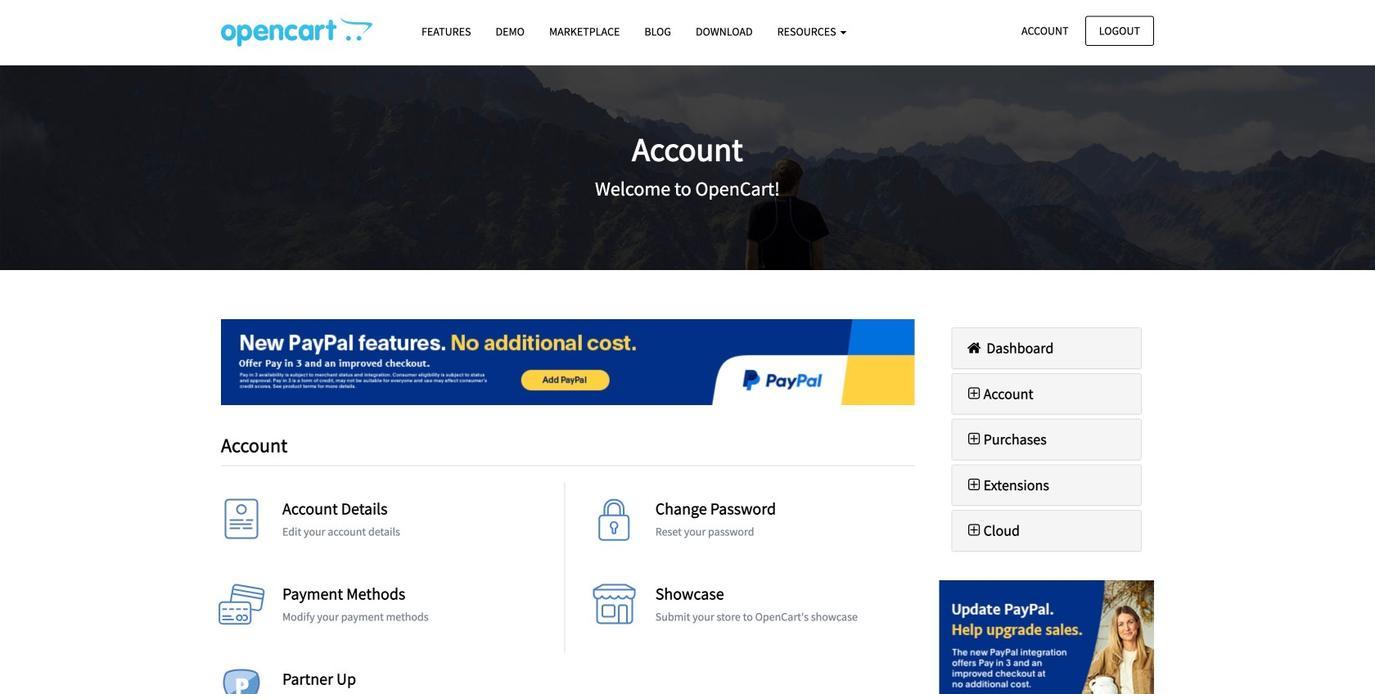 Task type: locate. For each thing, give the bounding box(es) containing it.
payment methods image
[[217, 584, 266, 633]]

paypal image
[[221, 319, 915, 405], [939, 580, 1154, 694]]

1 vertical spatial plus square o image
[[965, 432, 984, 447]]

plus square o image
[[965, 386, 984, 401], [965, 432, 984, 447], [965, 523, 984, 538]]

plus square o image down home image
[[965, 386, 984, 401]]

2 vertical spatial plus square o image
[[965, 523, 984, 538]]

1 vertical spatial paypal image
[[939, 580, 1154, 694]]

0 vertical spatial plus square o image
[[965, 386, 984, 401]]

0 vertical spatial paypal image
[[221, 319, 915, 405]]

apply to become a partner image
[[217, 669, 266, 694]]

plus square o image down plus square o icon
[[965, 523, 984, 538]]

plus square o image up plus square o icon
[[965, 432, 984, 447]]

3 plus square o image from the top
[[965, 523, 984, 538]]



Task type: describe. For each thing, give the bounding box(es) containing it.
account image
[[217, 499, 266, 548]]

opencart - your account image
[[221, 17, 373, 47]]

1 horizontal spatial paypal image
[[939, 580, 1154, 694]]

plus square o image
[[965, 478, 984, 492]]

2 plus square o image from the top
[[965, 432, 984, 447]]

home image
[[965, 341, 984, 355]]

0 horizontal spatial paypal image
[[221, 319, 915, 405]]

1 plus square o image from the top
[[965, 386, 984, 401]]

change password image
[[590, 499, 639, 548]]

showcase image
[[590, 584, 639, 633]]



Task type: vqa. For each thing, say whether or not it's contained in the screenshot.
Showcase IMAGE
yes



